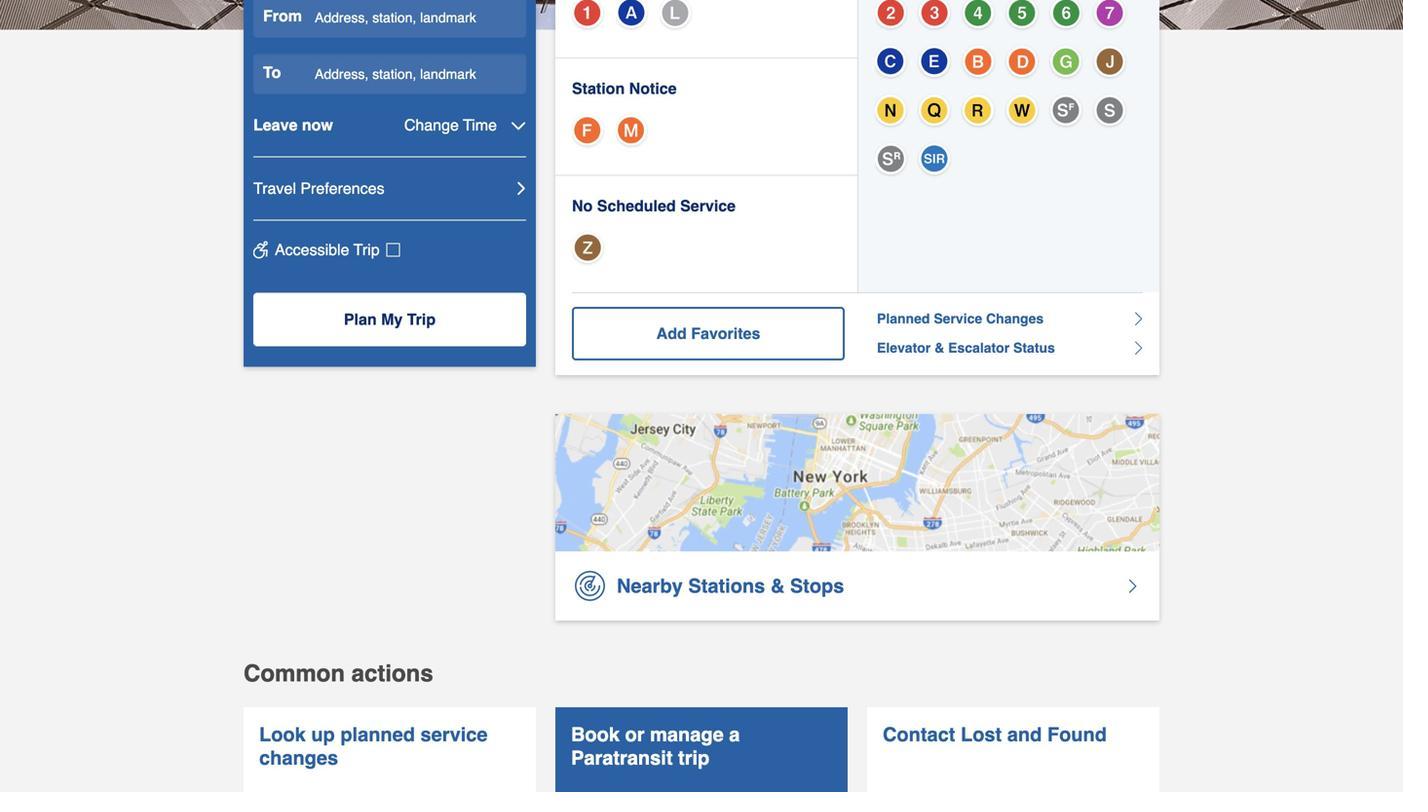 Task type: locate. For each thing, give the bounding box(es) containing it.
add favorites button
[[572, 307, 845, 361]]

0 vertical spatial service
[[680, 197, 736, 215]]

to
[[263, 63, 281, 81]]

& inside the elevator & escalator status "link"
[[935, 340, 945, 356]]

contact
[[883, 724, 956, 746]]

line w element
[[1007, 94, 1038, 126]]

line g element
[[1051, 46, 1082, 77]]

service
[[680, 197, 736, 215], [934, 311, 983, 327]]

elevator & escalator status
[[877, 340, 1055, 356]]

list
[[572, 0, 841, 43], [875, 0, 1143, 189], [572, 112, 841, 160]]

1 horizontal spatial trip
[[407, 310, 436, 328]]

planned service changes link
[[877, 307, 1143, 336]]

To search field
[[253, 54, 526, 94]]

trip
[[354, 240, 380, 259], [407, 310, 436, 328]]

0 horizontal spatial &
[[771, 575, 785, 597]]

no
[[572, 197, 593, 215]]

look up planned service changes link
[[244, 707, 536, 792]]

0 vertical spatial &
[[935, 340, 945, 356]]

station notice
[[572, 79, 677, 97]]

travel preferences button
[[253, 177, 526, 221]]

contact lost and found
[[883, 724, 1107, 746]]

add favorites
[[657, 325, 761, 343]]

nearby stations & stops link
[[556, 414, 1160, 621]]

region
[[253, 0, 526, 346]]

line q element
[[919, 94, 950, 126]]

service up elevator & escalator status
[[934, 311, 983, 327]]

line 4 element
[[963, 0, 994, 28]]

line b element
[[963, 46, 994, 77]]

leave
[[253, 116, 298, 134]]

0 horizontal spatial trip
[[354, 240, 380, 259]]

line 7 element
[[1094, 0, 1126, 28]]

line 6 element
[[1051, 0, 1082, 28]]

scheduled
[[597, 197, 676, 215]]

up
[[311, 724, 335, 746]]

common
[[244, 660, 345, 687]]

line j element
[[1094, 46, 1126, 77]]

plan my trip
[[344, 310, 436, 328]]

planned
[[877, 311, 930, 327]]

book or manage a paratransit trip link
[[556, 707, 848, 792]]

1 horizontal spatial &
[[935, 340, 945, 356]]

& right "elevator"
[[935, 340, 945, 356]]

1 horizontal spatial service
[[934, 311, 983, 327]]

status
[[1014, 340, 1055, 356]]

trip right accessible
[[354, 240, 380, 259]]

line l element
[[660, 0, 691, 28]]

line si element
[[919, 143, 950, 174]]

line m element
[[616, 114, 647, 146]]

line 5 element
[[1007, 0, 1038, 28]]

book
[[571, 724, 620, 746]]

nearby stations & stops
[[617, 575, 844, 597]]

service right scheduled
[[680, 197, 736, 215]]

line z element
[[572, 232, 603, 263]]

trip right my
[[407, 310, 436, 328]]

line d element
[[1007, 46, 1038, 77]]

nearby
[[617, 575, 683, 597]]

line a element
[[616, 0, 647, 28]]

paratransit
[[571, 747, 673, 769]]

nearby map image
[[556, 414, 1160, 552]]

no scheduled service heading
[[572, 197, 841, 215]]

look
[[259, 724, 306, 746]]

plan
[[344, 310, 377, 328]]

my
[[381, 310, 403, 328]]

and
[[1007, 724, 1042, 746]]

1 vertical spatial &
[[771, 575, 785, 597]]

0 horizontal spatial service
[[680, 197, 736, 215]]

1 vertical spatial service
[[934, 311, 983, 327]]

changes
[[986, 311, 1044, 327]]

no scheduled service
[[572, 197, 736, 215]]

planned
[[340, 724, 415, 746]]

chevron right image
[[1127, 579, 1140, 593]]

& left stops
[[771, 575, 785, 597]]

now
[[302, 116, 333, 134]]

escalator
[[948, 340, 1010, 356]]

1 vertical spatial trip
[[407, 310, 436, 328]]

actions
[[351, 660, 433, 687]]

&
[[935, 340, 945, 356], [771, 575, 785, 597]]



Task type: vqa. For each thing, say whether or not it's contained in the screenshot.
Rail line Wassaic list item on the top right of page
no



Task type: describe. For each thing, give the bounding box(es) containing it.
radar image
[[575, 571, 605, 601]]

look up planned service changes
[[259, 724, 488, 769]]

found
[[1048, 724, 1107, 746]]

planned service changes
[[877, 311, 1044, 327]]

travel
[[253, 179, 296, 197]]

line e element
[[919, 46, 950, 77]]

line 3 element
[[919, 0, 950, 28]]

& inside nearby stations & stops link
[[771, 575, 785, 597]]

service
[[421, 724, 488, 746]]

line n element
[[875, 94, 906, 126]]

contact lost and found link
[[867, 707, 1160, 792]]

favorites
[[691, 325, 761, 343]]

travel preferences
[[253, 179, 385, 197]]

trip
[[678, 747, 710, 769]]

book or manage a paratransit trip
[[571, 724, 740, 769]]

or
[[625, 724, 645, 746]]

region containing from
[[253, 0, 526, 346]]

elevator & escalator status link
[[877, 336, 1143, 360]]

line fs element
[[1051, 94, 1082, 126]]

service inside 'link'
[[934, 311, 983, 327]]

stations
[[688, 575, 765, 597]]

elevator
[[877, 340, 931, 356]]

line 1 element
[[572, 0, 603, 28]]

changes
[[259, 747, 338, 769]]

time
[[463, 116, 497, 134]]

line gs element
[[1094, 94, 1126, 126]]

From search field
[[253, 0, 526, 37]]

line r element
[[963, 94, 994, 126]]

preferences
[[300, 179, 385, 197]]

change time
[[404, 116, 497, 134]]

accessible trip
[[275, 240, 380, 259]]

leave now
[[253, 116, 333, 134]]

a
[[729, 724, 740, 746]]

add
[[657, 325, 687, 343]]

notice
[[629, 79, 677, 97]]

0 vertical spatial trip
[[354, 240, 380, 259]]

from
[[263, 7, 302, 25]]

change
[[404, 116, 459, 134]]

common actions
[[244, 660, 433, 687]]

line h element
[[875, 143, 906, 174]]

plan my trip link
[[253, 293, 526, 346]]

station notice heading
[[572, 79, 841, 97]]

station
[[572, 79, 625, 97]]

line 2 element
[[875, 0, 906, 28]]

accessible
[[275, 240, 349, 259]]

line c element
[[875, 46, 906, 77]]

line f element
[[572, 114, 603, 146]]

stops
[[790, 575, 844, 597]]

lost
[[961, 724, 1002, 746]]

manage
[[650, 724, 724, 746]]



